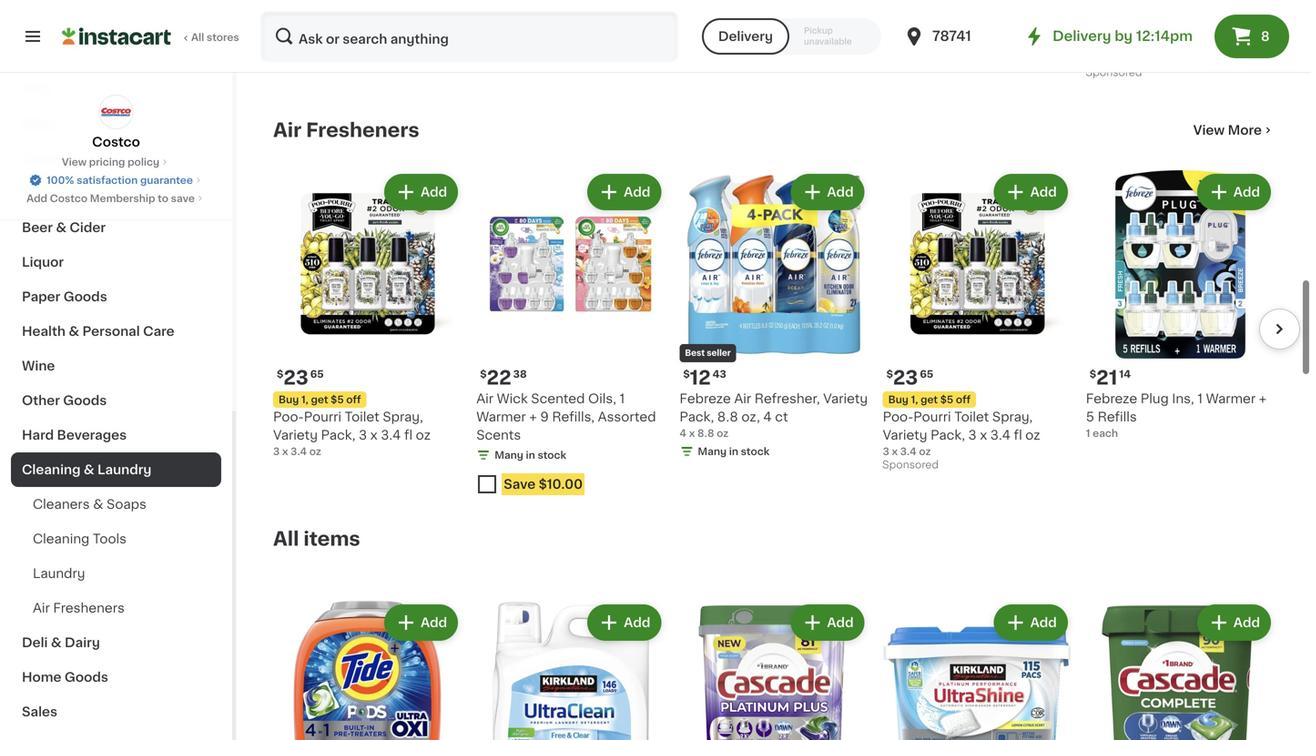 Task type: locate. For each thing, give the bounding box(es) containing it.
cleaning down cleaners
[[33, 533, 90, 546]]

& up cleaners & soaps
[[84, 464, 94, 476]]

2 horizontal spatial $5
[[968, 21, 981, 31]]

many inside button
[[495, 55, 524, 65]]

0 horizontal spatial 65
[[310, 369, 324, 379]]

febreze inside the "febreze plug ins, 1 warmer + 5 refills 1 each"
[[1087, 393, 1138, 405]]

1 horizontal spatial pack,
[[680, 411, 714, 424]]

2 $ 23 65 from the left
[[887, 369, 934, 388]]

1 horizontal spatial poo-pourri toilet spray, variety pack, 3 x 3.4 fl oz 3 x 3.4 oz
[[883, 411, 1041, 457]]

$5 inside buy any 2, save $5 see eligible items
[[968, 21, 981, 31]]

3
[[359, 429, 367, 442], [969, 429, 977, 442], [273, 447, 280, 457], [883, 447, 890, 457]]

cleaning up cleaners
[[22, 464, 81, 476]]

$ for febreze plug ins, 1 warmer + 5 refills
[[1090, 369, 1097, 379]]

costco down "100%"
[[50, 194, 88, 204]]

1 vertical spatial warmer
[[477, 411, 526, 424]]

warmer inside the "febreze plug ins, 1 warmer + 5 refills 1 each"
[[1207, 393, 1256, 405]]

0 horizontal spatial +
[[530, 411, 537, 424]]

oz inside 194 oz many in stock
[[701, 37, 713, 47]]

0 vertical spatial save
[[941, 21, 965, 31]]

1 horizontal spatial 8.8
[[718, 411, 739, 424]]

laundry down cleaning tools
[[33, 568, 85, 580]]

1 vertical spatial save
[[171, 194, 195, 204]]

sponsored badge image inside item carousel region
[[883, 461, 938, 471]]

warmer inside 'air wick scented oils, 1 warmer + 9 refills, assorted scents'
[[477, 411, 526, 424]]

& right beer
[[56, 221, 67, 234]]

0 vertical spatial 4
[[764, 411, 772, 424]]

1 horizontal spatial warmer
[[1207, 393, 1256, 405]]

38
[[514, 369, 527, 379]]

delivery inside button
[[719, 30, 773, 43]]

oz inside febreze air refresher, variety pack, 8.8 oz, 4 ct 4 x 8.8 oz
[[717, 429, 729, 439]]

1 vertical spatial ct
[[776, 411, 789, 424]]

$5
[[968, 21, 981, 31], [331, 395, 344, 405], [941, 395, 954, 405]]

2 get from the left
[[921, 395, 938, 405]]

buy 1, get $5 off
[[279, 395, 361, 405], [889, 395, 971, 405]]

cider
[[70, 221, 106, 234]]

0 horizontal spatial $5
[[331, 395, 344, 405]]

goods for other goods
[[63, 394, 107, 407]]

& inside "link"
[[56, 221, 67, 234]]

5 $ from the left
[[1090, 369, 1097, 379]]

0 horizontal spatial sponsored badge image
[[883, 461, 938, 471]]

1 up assorted on the bottom of the page
[[620, 393, 625, 405]]

cleaners & soaps
[[33, 498, 147, 511]]

see
[[883, 38, 903, 48]]

0 horizontal spatial pourri
[[304, 411, 342, 424]]

delivery left by
[[1053, 30, 1112, 43]]

stock
[[335, 54, 363, 64], [741, 55, 770, 65], [538, 55, 567, 65], [741, 447, 770, 457], [538, 451, 567, 461]]

goods up health & personal care
[[63, 291, 107, 303]]

warmer
[[1207, 393, 1256, 405], [477, 411, 526, 424]]

0 vertical spatial warmer
[[1207, 393, 1256, 405]]

0 horizontal spatial spray,
[[383, 411, 423, 424]]

fl left scents
[[404, 429, 413, 442]]

febreze inside febreze air refresher, variety pack, 8.8 oz, 4 ct 4 x 8.8 oz
[[680, 393, 731, 405]]

soaps
[[107, 498, 147, 511]]

0 horizontal spatial warmer
[[477, 411, 526, 424]]

1 horizontal spatial $5
[[941, 395, 954, 405]]

0 vertical spatial fresheners
[[306, 121, 420, 140]]

many in stock inside many in stock button
[[495, 55, 567, 65]]

8.8
[[718, 411, 739, 424], [698, 429, 715, 439]]

2 horizontal spatial variety
[[883, 429, 928, 442]]

2 vertical spatial goods
[[65, 671, 108, 684]]

save inside add costco membership to save link
[[171, 194, 195, 204]]

1 vertical spatial costco
[[50, 194, 88, 204]]

1,
[[302, 395, 309, 405], [912, 395, 919, 405]]

get
[[311, 395, 328, 405], [921, 395, 938, 405]]

2 spray, from the left
[[993, 411, 1033, 424]]

1 horizontal spatial toilet
[[955, 411, 990, 424]]

poo-
[[273, 411, 304, 424], [883, 411, 914, 424]]

8.8 down the $ 12 43
[[698, 429, 715, 439]]

view left more
[[1194, 124, 1226, 136]]

0 vertical spatial all
[[191, 32, 204, 42]]

scents
[[477, 429, 521, 442]]

febreze
[[680, 393, 731, 405], [1087, 393, 1138, 405]]

x inside febreze air refresher, variety pack, 8.8 oz, 4 ct 4 x 8.8 oz
[[689, 429, 695, 439]]

0 horizontal spatial 1
[[620, 393, 625, 405]]

1 horizontal spatial view
[[1194, 124, 1226, 136]]

0 horizontal spatial costco
[[50, 194, 88, 204]]

4 $ from the left
[[887, 369, 894, 379]]

1 vertical spatial items
[[304, 530, 360, 549]]

1 vertical spatial air fresheners
[[33, 602, 125, 615]]

air fresheners
[[273, 121, 420, 140], [33, 602, 125, 615]]

x
[[689, 429, 695, 439], [370, 429, 378, 442], [981, 429, 988, 442], [282, 447, 288, 457], [892, 447, 898, 457]]

0 horizontal spatial buy 1, get $5 off
[[279, 395, 361, 405]]

add costco membership to save link
[[26, 191, 206, 206]]

0 horizontal spatial get
[[311, 395, 328, 405]]

paper goods link
[[11, 280, 221, 314]]

0 horizontal spatial poo-
[[273, 411, 304, 424]]

delivery
[[1053, 30, 1112, 43], [719, 30, 773, 43]]

goods up beverages
[[63, 394, 107, 407]]

delivery right the 194
[[719, 30, 773, 43]]

1 horizontal spatial spray,
[[993, 411, 1033, 424]]

pack,
[[680, 411, 714, 424], [321, 429, 356, 442], [931, 429, 966, 442]]

pets
[[22, 83, 51, 96]]

air up oz,
[[735, 393, 752, 405]]

variety inside febreze air refresher, variety pack, 8.8 oz, 4 ct 4 x 8.8 oz
[[824, 393, 868, 405]]

0 horizontal spatial 23
[[284, 369, 309, 388]]

costco up view pricing policy link
[[92, 136, 140, 149]]

1 horizontal spatial save
[[941, 21, 965, 31]]

1 horizontal spatial pourri
[[914, 411, 952, 424]]

& for deli
[[51, 637, 62, 650]]

cleaning tools
[[33, 533, 127, 546]]

air wick scented oils, 1 warmer + 9 refills, assorted scents
[[477, 393, 656, 442]]

0 vertical spatial costco
[[92, 136, 140, 149]]

$ inside '$ 22 38'
[[480, 369, 487, 379]]

$ inside the $ 12 43
[[684, 369, 690, 379]]

1 horizontal spatial febreze
[[1087, 393, 1138, 405]]

1 pourri from the left
[[304, 411, 342, 424]]

ct down refresher,
[[776, 411, 789, 424]]

stock inside button
[[538, 55, 567, 65]]

1 vertical spatial +
[[530, 411, 537, 424]]

many
[[292, 54, 320, 64], [698, 55, 727, 65], [495, 55, 524, 65], [698, 447, 727, 457], [495, 451, 524, 461]]

65
[[310, 369, 324, 379], [920, 369, 934, 379]]

$ inside $ 21 14
[[1090, 369, 1097, 379]]

2 febreze from the left
[[1087, 393, 1138, 405]]

0 horizontal spatial toilet
[[345, 411, 380, 424]]

3 $ from the left
[[480, 369, 487, 379]]

delivery for delivery
[[719, 30, 773, 43]]

None search field
[[261, 11, 679, 62]]

2 $ from the left
[[684, 369, 690, 379]]

+ inside 'air wick scented oils, 1 warmer + 9 refills, assorted scents'
[[530, 411, 537, 424]]

air up deli
[[33, 602, 50, 615]]

many inside 194 oz many in stock
[[698, 55, 727, 65]]

personal
[[82, 325, 140, 338]]

membership
[[90, 194, 155, 204]]

1 vertical spatial laundry
[[33, 568, 85, 580]]

1 vertical spatial air fresheners link
[[11, 591, 221, 626]]

194
[[680, 37, 698, 47]]

0 horizontal spatial ct
[[294, 36, 305, 46]]

save right to
[[171, 194, 195, 204]]

wine link
[[11, 349, 221, 384]]

warmer up scents
[[477, 411, 526, 424]]

goods for paper goods
[[63, 291, 107, 303]]

floral link
[[11, 141, 221, 176]]

home
[[22, 671, 62, 684]]

0 vertical spatial ct
[[294, 36, 305, 46]]

14
[[1120, 369, 1132, 379]]

goods
[[63, 291, 107, 303], [63, 394, 107, 407], [65, 671, 108, 684]]

1 off from the left
[[346, 395, 361, 405]]

add costco membership to save
[[26, 194, 195, 204]]

0 vertical spatial sponsored badge image
[[1087, 68, 1142, 78]]

1 $ from the left
[[277, 369, 284, 379]]

save
[[941, 21, 965, 31], [171, 194, 195, 204]]

costco inside add costco membership to save link
[[50, 194, 88, 204]]

+ right "ins,"
[[1260, 393, 1267, 405]]

air
[[273, 121, 302, 140], [735, 393, 752, 405], [477, 393, 494, 405], [33, 602, 50, 615]]

each
[[1093, 429, 1119, 439]]

1 horizontal spatial 4
[[764, 411, 772, 424]]

0 horizontal spatial fresheners
[[53, 602, 125, 615]]

goods down dairy
[[65, 671, 108, 684]]

0 horizontal spatial 1,
[[302, 395, 309, 405]]

0 horizontal spatial air fresheners
[[33, 602, 125, 615]]

1 horizontal spatial delivery
[[1053, 30, 1112, 43]]

laundry link
[[11, 557, 221, 591]]

0 horizontal spatial view
[[62, 157, 87, 167]]

1 1, from the left
[[302, 395, 309, 405]]

tools
[[93, 533, 127, 546]]

0 horizontal spatial 8.8
[[698, 429, 715, 439]]

1 horizontal spatial 23
[[894, 369, 919, 388]]

1 horizontal spatial sponsored badge image
[[1087, 68, 1142, 78]]

1 23 from the left
[[284, 369, 309, 388]]

1 horizontal spatial 65
[[920, 369, 934, 379]]

0 vertical spatial air fresheners
[[273, 121, 420, 140]]

air fresheners inside air fresheners link
[[33, 602, 125, 615]]

1 horizontal spatial ct
[[776, 411, 789, 424]]

1 vertical spatial cleaning
[[33, 533, 90, 546]]

1 horizontal spatial air fresheners
[[273, 121, 420, 140]]

0 vertical spatial laundry
[[97, 464, 152, 476]]

all stores
[[191, 32, 239, 42]]

fl left each
[[1014, 429, 1023, 442]]

air down 22
[[477, 393, 494, 405]]

view more
[[1194, 124, 1263, 136]]

4 down the $ 12 43
[[680, 429, 687, 439]]

1 horizontal spatial off
[[957, 395, 971, 405]]

& right health
[[69, 325, 79, 338]]

0 horizontal spatial poo-pourri toilet spray, variety pack, 3 x 3.4 fl oz 3 x 3.4 oz
[[273, 411, 431, 457]]

air inside 'air wick scented oils, 1 warmer + 9 refills, assorted scents'
[[477, 393, 494, 405]]

1 horizontal spatial fl
[[1014, 429, 1023, 442]]

2 toilet from the left
[[955, 411, 990, 424]]

2 23 from the left
[[894, 369, 919, 388]]

view for view pricing policy
[[62, 157, 87, 167]]

sponsored badge image
[[1087, 68, 1142, 78], [883, 461, 938, 471]]

0 vertical spatial items
[[946, 38, 975, 48]]

save right 2,
[[941, 21, 965, 31]]

1 toilet from the left
[[345, 411, 380, 424]]

1 vertical spatial goods
[[63, 394, 107, 407]]

add
[[421, 186, 448, 198], [624, 186, 651, 198], [828, 186, 854, 198], [1031, 186, 1058, 198], [1234, 186, 1261, 198], [26, 194, 47, 204], [421, 617, 448, 630], [624, 617, 651, 630], [828, 617, 854, 630], [1031, 617, 1058, 630], [1234, 617, 1261, 630]]

+ left 9
[[530, 411, 537, 424]]

104 ct
[[273, 36, 305, 46]]

air inside febreze air refresher, variety pack, 8.8 oz, 4 ct 4 x 8.8 oz
[[735, 393, 752, 405]]

ct right 104
[[294, 36, 305, 46]]

febreze up refills
[[1087, 393, 1138, 405]]

1 horizontal spatial variety
[[824, 393, 868, 405]]

laundry
[[97, 464, 152, 476], [33, 568, 85, 580]]

other
[[22, 394, 60, 407]]

cleaning inside cleaning tools link
[[33, 533, 90, 546]]

other goods link
[[11, 384, 221, 418]]

1 $ 23 65 from the left
[[277, 369, 324, 388]]

1 horizontal spatial $ 23 65
[[887, 369, 934, 388]]

1 vertical spatial 4
[[680, 429, 687, 439]]

0 horizontal spatial variety
[[273, 429, 318, 442]]

21
[[1097, 369, 1118, 388]]

1 vertical spatial view
[[62, 157, 87, 167]]

air fresheners link
[[273, 119, 420, 141], [11, 591, 221, 626]]

warmer right "ins,"
[[1207, 393, 1256, 405]]

1 down 5
[[1087, 429, 1091, 439]]

0 horizontal spatial air fresheners link
[[11, 591, 221, 626]]

stock inside 194 oz many in stock
[[741, 55, 770, 65]]

0 vertical spatial view
[[1194, 124, 1226, 136]]

$ for febreze air refresher, variety pack, 8.8 oz, 4 ct
[[684, 369, 690, 379]]

0 horizontal spatial off
[[346, 395, 361, 405]]

0 horizontal spatial delivery
[[719, 30, 773, 43]]

deli
[[22, 637, 48, 650]]

oz
[[701, 37, 713, 47], [717, 429, 729, 439], [416, 429, 431, 442], [1026, 429, 1041, 442], [310, 447, 322, 457], [920, 447, 932, 457]]

febreze for air
[[680, 393, 731, 405]]

1 horizontal spatial poo-
[[883, 411, 914, 424]]

instacart logo image
[[62, 26, 171, 47]]

pourri
[[304, 411, 342, 424], [914, 411, 952, 424]]

1 horizontal spatial buy 1, get $5 off
[[889, 395, 971, 405]]

febreze for plug
[[1087, 393, 1138, 405]]

add button
[[386, 176, 457, 208], [590, 176, 660, 208], [793, 176, 863, 208], [996, 176, 1067, 208], [1200, 176, 1270, 208], [386, 607, 457, 640], [590, 607, 660, 640], [793, 607, 863, 640], [996, 607, 1067, 640], [1200, 607, 1270, 640]]

1 poo- from the left
[[273, 411, 304, 424]]

2 pourri from the left
[[914, 411, 952, 424]]

off
[[346, 395, 361, 405], [957, 395, 971, 405]]

& left soaps
[[93, 498, 103, 511]]

0 horizontal spatial all
[[191, 32, 204, 42]]

2 off from the left
[[957, 395, 971, 405]]

costco
[[92, 136, 140, 149], [50, 194, 88, 204]]

view up "100%"
[[62, 157, 87, 167]]

$ for air wick scented oils, 1 warmer + 9 refills, assorted scents
[[480, 369, 487, 379]]

0 vertical spatial +
[[1260, 393, 1267, 405]]

0 vertical spatial goods
[[63, 291, 107, 303]]

all
[[191, 32, 204, 42], [273, 530, 299, 549]]

8.8 left oz,
[[718, 411, 739, 424]]

23
[[284, 369, 309, 388], [894, 369, 919, 388]]

4 right oz,
[[764, 411, 772, 424]]

1 horizontal spatial get
[[921, 395, 938, 405]]

febreze down the $ 12 43
[[680, 393, 731, 405]]

save inside buy any 2, save $5 see eligible items
[[941, 21, 965, 31]]

febreze air refresher, variety pack, 8.8 oz, 4 ct 4 x 8.8 oz
[[680, 393, 868, 439]]

0 vertical spatial cleaning
[[22, 464, 81, 476]]

0 horizontal spatial laundry
[[33, 568, 85, 580]]

1
[[620, 393, 625, 405], [1198, 393, 1204, 405], [1087, 429, 1091, 439]]

1 horizontal spatial all
[[273, 530, 299, 549]]

1 febreze from the left
[[680, 393, 731, 405]]

cleaning inside cleaning & laundry link
[[22, 464, 81, 476]]

ct inside febreze air refresher, variety pack, 8.8 oz, 4 ct 4 x 8.8 oz
[[776, 411, 789, 424]]

spray,
[[383, 411, 423, 424], [993, 411, 1033, 424]]

0 horizontal spatial fl
[[404, 429, 413, 442]]

health & personal care
[[22, 325, 175, 338]]

& right deli
[[51, 637, 62, 650]]

1 right "ins,"
[[1198, 393, 1204, 405]]

product group
[[1087, 0, 1275, 83], [273, 170, 462, 459], [477, 170, 665, 503], [680, 170, 869, 463], [883, 170, 1072, 476], [1087, 170, 1275, 441], [273, 601, 462, 741], [477, 601, 665, 741], [680, 601, 869, 741], [883, 601, 1072, 741], [1087, 601, 1275, 741]]

cleaning for cleaning tools
[[33, 533, 90, 546]]

other goods
[[22, 394, 107, 407]]

0 vertical spatial air fresheners link
[[273, 119, 420, 141]]

save $10.00 button
[[477, 470, 665, 503]]

laundry up soaps
[[97, 464, 152, 476]]

0 horizontal spatial save
[[171, 194, 195, 204]]

in inside button
[[526, 55, 536, 65]]



Task type: vqa. For each thing, say whether or not it's contained in the screenshot.
the right 89
no



Task type: describe. For each thing, give the bounding box(es) containing it.
delivery button
[[702, 18, 790, 55]]

any
[[908, 21, 927, 31]]

home goods link
[[11, 661, 221, 695]]

air down 104 ct
[[273, 121, 302, 140]]

view pricing policy
[[62, 157, 160, 167]]

& for cleaners
[[93, 498, 103, 511]]

1 get from the left
[[311, 395, 328, 405]]

liquor link
[[11, 245, 221, 280]]

22
[[487, 369, 512, 388]]

seller
[[707, 349, 731, 358]]

best
[[685, 349, 705, 358]]

deli & dairy
[[22, 637, 100, 650]]

pets link
[[11, 72, 221, 107]]

2 horizontal spatial pack,
[[931, 429, 966, 442]]

assorted
[[598, 411, 656, 424]]

refills,
[[552, 411, 595, 424]]

1 vertical spatial 8.8
[[698, 429, 715, 439]]

view for view more
[[1194, 124, 1226, 136]]

febreze plug ins, 1 warmer + 5 refills 1 each
[[1087, 393, 1267, 439]]

costco logo image
[[99, 95, 133, 129]]

pricing
[[89, 157, 125, 167]]

liquor
[[22, 256, 64, 269]]

product group containing 21
[[1087, 170, 1275, 441]]

cleaning tools link
[[11, 522, 221, 557]]

many in stock button
[[477, 0, 665, 71]]

beer
[[22, 221, 53, 234]]

100% satisfaction guarantee button
[[28, 169, 204, 188]]

oz,
[[742, 411, 760, 424]]

2 65 from the left
[[920, 369, 934, 379]]

9
[[541, 411, 549, 424]]

1 horizontal spatial laundry
[[97, 464, 152, 476]]

health & personal care link
[[11, 314, 221, 349]]

2 poo- from the left
[[883, 411, 914, 424]]

costco link
[[92, 95, 140, 151]]

0 vertical spatial 8.8
[[718, 411, 739, 424]]

oils,
[[589, 393, 617, 405]]

& for cleaning
[[84, 464, 94, 476]]

hard beverages link
[[11, 418, 221, 453]]

eligible
[[905, 38, 943, 48]]

hard
[[22, 429, 54, 442]]

items inside buy any 2, save $5 see eligible items
[[946, 38, 975, 48]]

1 buy 1, get $5 off from the left
[[279, 395, 361, 405]]

goods for home goods
[[65, 671, 108, 684]]

cleaning for cleaning & laundry
[[22, 464, 81, 476]]

0 horizontal spatial 4
[[680, 429, 687, 439]]

buy any 2, save $5 see eligible items
[[883, 21, 981, 48]]

in inside 194 oz many in stock
[[730, 55, 739, 65]]

item carousel region
[[273, 163, 1301, 514]]

refresher,
[[755, 393, 821, 405]]

paper goods
[[22, 291, 107, 303]]

194 oz many in stock
[[680, 37, 770, 65]]

delivery by 12:14pm link
[[1024, 26, 1193, 47]]

product group containing ★★★★★
[[1087, 0, 1275, 83]]

wine
[[22, 360, 55, 373]]

(1.83k)
[[1154, 39, 1190, 49]]

save
[[504, 478, 536, 491]]

12
[[690, 369, 711, 388]]

sales
[[22, 706, 57, 719]]

2 1, from the left
[[912, 395, 919, 405]]

delivery by 12:14pm
[[1053, 30, 1193, 43]]

wick
[[497, 393, 528, 405]]

& for health
[[69, 325, 79, 338]]

stores
[[207, 32, 239, 42]]

ins,
[[1173, 393, 1195, 405]]

save $10.00
[[504, 478, 583, 491]]

43
[[713, 369, 727, 379]]

sales link
[[11, 695, 221, 730]]

view pricing policy link
[[62, 155, 170, 169]]

$ 12 43
[[684, 369, 727, 388]]

dairy
[[65, 637, 100, 650]]

hard beverages
[[22, 429, 127, 442]]

home goods
[[22, 671, 108, 684]]

product group containing 12
[[680, 170, 869, 463]]

1 horizontal spatial fresheners
[[306, 121, 420, 140]]

floral
[[22, 152, 58, 165]]

pack, inside febreze air refresher, variety pack, 8.8 oz, 4 ct 4 x 8.8 oz
[[680, 411, 714, 424]]

5
[[1087, 411, 1095, 424]]

scented
[[531, 393, 585, 405]]

100%
[[47, 175, 74, 185]]

health
[[22, 325, 66, 338]]

view more link
[[1194, 121, 1275, 139]]

cleaners & soaps link
[[11, 487, 221, 522]]

8
[[1262, 30, 1270, 43]]

2 horizontal spatial 1
[[1198, 393, 1204, 405]]

refills
[[1098, 411, 1138, 424]]

electronics link
[[11, 176, 221, 210]]

policy
[[128, 157, 160, 167]]

all items
[[273, 530, 360, 549]]

12:14pm
[[1137, 30, 1193, 43]]

104
[[273, 36, 292, 46]]

1 fl from the left
[[404, 429, 413, 442]]

buy inside buy any 2, save $5 see eligible items
[[885, 21, 905, 31]]

deli & dairy link
[[11, 626, 221, 661]]

baby
[[22, 118, 56, 130]]

0 horizontal spatial pack,
[[321, 429, 356, 442]]

& for beer
[[56, 221, 67, 234]]

0 horizontal spatial items
[[304, 530, 360, 549]]

1 horizontal spatial costco
[[92, 136, 140, 149]]

beverages
[[57, 429, 127, 442]]

78741 button
[[904, 11, 1013, 62]]

Search field
[[262, 13, 677, 60]]

1 spray, from the left
[[383, 411, 423, 424]]

paper
[[22, 291, 60, 303]]

all for all items
[[273, 530, 299, 549]]

more
[[1229, 124, 1263, 136]]

+ inside the "febreze plug ins, 1 warmer + 5 refills 1 each"
[[1260, 393, 1267, 405]]

care
[[143, 325, 175, 338]]

1 horizontal spatial air fresheners link
[[273, 119, 420, 141]]

cleaning & laundry
[[22, 464, 152, 476]]

product group containing 22
[[477, 170, 665, 503]]

2 fl from the left
[[1014, 429, 1023, 442]]

all stores link
[[62, 11, 241, 62]]

electronics
[[22, 187, 96, 200]]

sponsored badge image inside product group
[[1087, 68, 1142, 78]]

service type group
[[702, 18, 882, 55]]

1 poo-pourri toilet spray, variety pack, 3 x 3.4 fl oz 3 x 3.4 oz from the left
[[273, 411, 431, 457]]

to
[[158, 194, 169, 204]]

delivery for delivery by 12:14pm
[[1053, 30, 1112, 43]]

satisfaction
[[77, 175, 138, 185]]

1 vertical spatial fresheners
[[53, 602, 125, 615]]

1 inside 'air wick scented oils, 1 warmer + 9 refills, assorted scents'
[[620, 393, 625, 405]]

1 horizontal spatial 1
[[1087, 429, 1091, 439]]

all for all stores
[[191, 32, 204, 42]]

$ 22 38
[[480, 369, 527, 388]]

1 65 from the left
[[310, 369, 324, 379]]

2,
[[929, 21, 939, 31]]

plug
[[1141, 393, 1170, 405]]

8 button
[[1215, 15, 1290, 58]]

baby link
[[11, 107, 221, 141]]

2 poo-pourri toilet spray, variety pack, 3 x 3.4 fl oz 3 x 3.4 oz from the left
[[883, 411, 1041, 457]]

guarantee
[[140, 175, 193, 185]]

2 buy 1, get $5 off from the left
[[889, 395, 971, 405]]

best seller
[[685, 349, 731, 358]]



